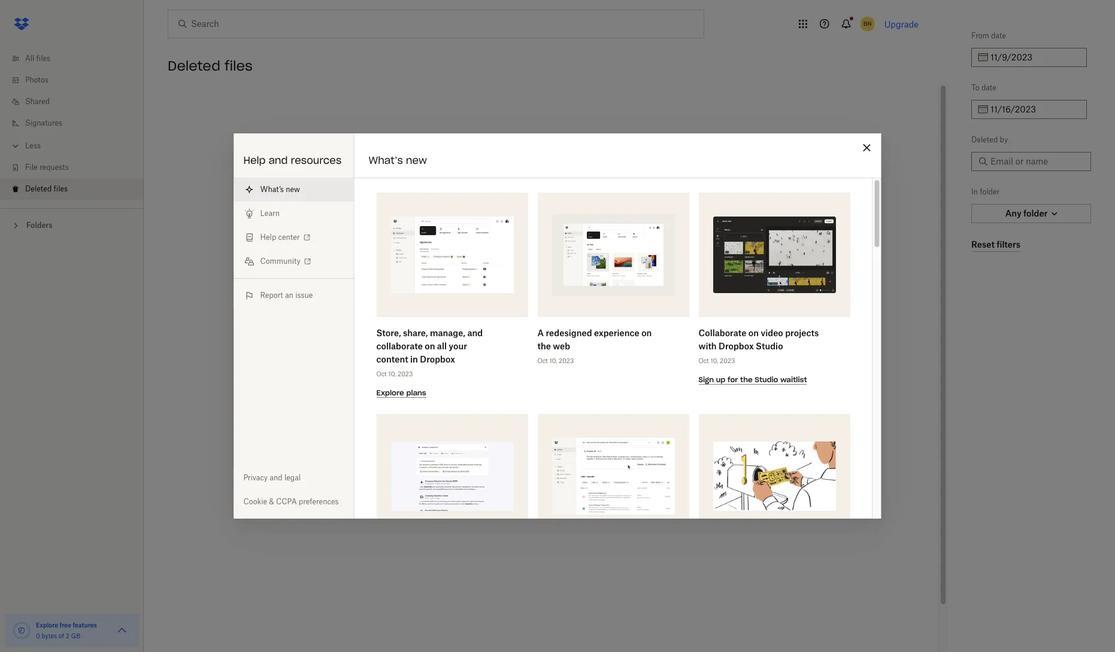 Task type: describe. For each thing, give the bounding box(es) containing it.
oct inside a redesigned experience on the web oct 10, 2023
[[537, 357, 547, 365]]

report an issue
[[260, 291, 313, 300]]

0
[[36, 633, 40, 640]]

community
[[260, 257, 300, 266]]

store,
[[376, 328, 401, 338]]

dropbox ai helps users search for files in their folders image
[[552, 438, 674, 515]]

collaborate
[[376, 341, 422, 352]]

shared link
[[10, 91, 144, 113]]

To date text field
[[990, 103, 1080, 116]]

in
[[971, 187, 978, 196]]

gb
[[71, 633, 80, 640]]

file
[[25, 163, 38, 172]]

privacy
[[243, 474, 268, 483]]

files inside list item
[[54, 184, 68, 193]]

folder
[[980, 187, 999, 196]]

dropbox inside store, share, manage, and collaborate on all your content in dropbox oct 10, 2023
[[420, 355, 455, 365]]

sign
[[698, 375, 714, 384]]

shared
[[25, 97, 50, 106]]

and for legal
[[270, 474, 282, 483]]

file requests
[[25, 163, 69, 172]]

cookie & ccpa preferences
[[243, 498, 339, 507]]

new inside button
[[286, 185, 300, 194]]

redesigned
[[545, 328, 592, 338]]

center
[[278, 233, 300, 242]]

adjusting
[[562, 335, 604, 347]]

photos
[[25, 75, 48, 84]]

filters
[[630, 335, 656, 347]]

explore for explore plans
[[376, 389, 404, 398]]

try
[[545, 335, 559, 347]]

sign up for the studio waitlist link
[[698, 374, 807, 385]]

explore free features 0 bytes of 2 gb
[[36, 622, 97, 640]]

help for help and resources
[[243, 154, 265, 166]]

what's new inside button
[[260, 185, 300, 194]]

what's inside button
[[260, 185, 284, 194]]

folders
[[26, 221, 52, 230]]

found.
[[514, 335, 543, 347]]

store, share, manage, and collaborate on all your content in dropbox oct 10, 2023
[[376, 328, 482, 378]]

of
[[59, 633, 64, 640]]

dropbox image
[[10, 12, 34, 36]]

a redesigned experience on the web oct 10, 2023
[[537, 328, 651, 365]]

experience
[[594, 328, 639, 338]]

all files
[[25, 54, 50, 63]]

learn
[[260, 209, 280, 218]]

on inside store, share, manage, and collaborate on all your content in dropbox oct 10, 2023
[[424, 341, 435, 352]]

up
[[716, 375, 725, 384]]

learn link
[[234, 202, 354, 226]]

less
[[25, 141, 41, 150]]

collaborate
[[698, 328, 746, 338]]

0 vertical spatial deleted files
[[168, 57, 253, 74]]

help and resources dialog
[[234, 134, 881, 653]]

0 vertical spatial deleted
[[168, 57, 220, 74]]

From date text field
[[990, 51, 1080, 64]]

2023 inside collaborate on video projects with dropbox studio oct 10, 2023
[[719, 357, 735, 365]]

oct inside store, share, manage, and collaborate on all your content in dropbox oct 10, 2023
[[376, 371, 386, 378]]

deleted files inside list item
[[25, 184, 68, 193]]

2
[[66, 633, 69, 640]]

preferences
[[299, 498, 339, 507]]

in
[[410, 355, 418, 365]]

privacy and legal link
[[234, 466, 354, 490]]

1 horizontal spatial new
[[406, 154, 427, 166]]

community link
[[234, 250, 354, 274]]

share,
[[403, 328, 428, 338]]

the inside a redesigned experience on the web oct 10, 2023
[[537, 341, 551, 352]]

less image
[[10, 140, 22, 152]]

no deleted files found. try adjusting your filters
[[441, 335, 656, 347]]

2023 inside store, share, manage, and collaborate on all your content in dropbox oct 10, 2023
[[397, 371, 412, 378]]

to
[[971, 83, 979, 92]]

help for help center
[[260, 233, 276, 242]]

explore plans
[[376, 389, 426, 398]]

deleted by
[[971, 135, 1008, 144]]

in folder
[[971, 187, 999, 196]]

1 vertical spatial deleted
[[971, 135, 998, 144]]

web
[[553, 341, 570, 352]]

for
[[727, 375, 738, 384]]

and for resources
[[269, 154, 288, 166]]

from date
[[971, 31, 1006, 40]]

deleted inside list item
[[25, 184, 52, 193]]



Task type: locate. For each thing, give the bounding box(es) containing it.
the right for
[[740, 375, 752, 384]]

studio inside collaborate on video projects with dropbox studio oct 10, 2023
[[755, 341, 783, 352]]

on
[[641, 328, 651, 338], [748, 328, 758, 338], [424, 341, 435, 352]]

new
[[406, 154, 427, 166], [286, 185, 300, 194]]

collaborate on video projects with dropbox studio oct 10, 2023
[[698, 328, 818, 365]]

2023 down web
[[558, 357, 574, 365]]

0 horizontal spatial 2023
[[397, 371, 412, 378]]

oct down "content"
[[376, 371, 386, 378]]

dropbox inside collaborate on video projects with dropbox studio oct 10, 2023
[[718, 341, 753, 352]]

1 horizontal spatial dropbox
[[718, 341, 753, 352]]

help
[[243, 154, 265, 166], [260, 233, 276, 242]]

resources
[[291, 154, 341, 166]]

report
[[260, 291, 283, 300]]

explore up the bytes
[[36, 622, 58, 629]]

10, inside store, share, manage, and collaborate on all your content in dropbox oct 10, 2023
[[388, 371, 396, 378]]

bytes
[[42, 633, 57, 640]]

your
[[607, 335, 627, 347], [448, 341, 467, 352]]

1 vertical spatial help
[[260, 233, 276, 242]]

10, down 'with' on the bottom
[[710, 357, 718, 365]]

someone looking at a paper coupon image
[[713, 442, 835, 511]]

report an issue link
[[234, 284, 354, 308]]

dropbox down all
[[420, 355, 455, 365]]

0 vertical spatial date
[[991, 31, 1006, 40]]

dropbox
[[718, 341, 753, 352], [420, 355, 455, 365]]

your left filters
[[607, 335, 627, 347]]

help and resources
[[243, 154, 341, 166]]

0 horizontal spatial the
[[537, 341, 551, 352]]

and left legal
[[270, 474, 282, 483]]

to date
[[971, 83, 996, 92]]

photos link
[[10, 69, 144, 91]]

the down 'a'
[[537, 341, 551, 352]]

legal
[[284, 474, 301, 483]]

1 horizontal spatial the
[[740, 375, 752, 384]]

video
[[760, 328, 783, 338]]

list containing all files
[[0, 41, 144, 208]]

1 vertical spatial explore
[[36, 622, 58, 629]]

what's
[[369, 154, 403, 166], [260, 185, 284, 194]]

help left center
[[260, 233, 276, 242]]

0 vertical spatial and
[[269, 154, 288, 166]]

1 vertical spatial deleted files
[[25, 184, 68, 193]]

0 vertical spatial dropbox
[[718, 341, 753, 352]]

studio left waitlist
[[754, 375, 778, 384]]

privacy and legal
[[243, 474, 301, 483]]

on inside a redesigned experience on the web oct 10, 2023
[[641, 328, 651, 338]]

and
[[269, 154, 288, 166], [467, 328, 482, 338], [270, 474, 282, 483]]

1 vertical spatial what's
[[260, 185, 284, 194]]

explore plans link
[[376, 387, 426, 398]]

folders button
[[0, 216, 144, 234]]

cookie
[[243, 498, 267, 507]]

0 horizontal spatial deleted
[[25, 184, 52, 193]]

2 horizontal spatial on
[[748, 328, 758, 338]]

sign up for the studio waitlist
[[698, 375, 807, 384]]

on inside collaborate on video projects with dropbox studio oct 10, 2023
[[748, 328, 758, 338]]

date for to date
[[981, 83, 996, 92]]

help center
[[260, 233, 300, 242]]

1 horizontal spatial on
[[641, 328, 651, 338]]

the all files section of dropbox image
[[552, 214, 674, 296]]

all
[[25, 54, 34, 63]]

0 vertical spatial help
[[243, 154, 265, 166]]

0 horizontal spatial oct
[[376, 371, 386, 378]]

manage,
[[430, 328, 465, 338]]

dash answer screen image
[[390, 442, 513, 511]]

0 horizontal spatial 10,
[[388, 371, 396, 378]]

0 vertical spatial what's
[[369, 154, 403, 166]]

0 vertical spatial the
[[537, 341, 551, 352]]

upgrade
[[884, 19, 919, 29]]

file requests link
[[10, 157, 144, 178]]

and inside store, share, manage, and collaborate on all your content in dropbox oct 10, 2023
[[467, 328, 482, 338]]

your inside store, share, manage, and collaborate on all your content in dropbox oct 10, 2023
[[448, 341, 467, 352]]

0 vertical spatial explore
[[376, 389, 404, 398]]

2023 inside a redesigned experience on the web oct 10, 2023
[[558, 357, 574, 365]]

deleted
[[456, 335, 490, 347]]

0 horizontal spatial new
[[286, 185, 300, 194]]

date right the to
[[981, 83, 996, 92]]

0 horizontal spatial what's
[[260, 185, 284, 194]]

deleted files list item
[[0, 178, 144, 200]]

an
[[285, 291, 293, 300]]

1 horizontal spatial deleted
[[168, 57, 220, 74]]

ccpa
[[276, 498, 297, 507]]

free
[[60, 622, 71, 629]]

features
[[73, 622, 97, 629]]

2 vertical spatial deleted
[[25, 184, 52, 193]]

studio down video
[[755, 341, 783, 352]]

1 vertical spatial what's new
[[260, 185, 300, 194]]

1 vertical spatial studio
[[754, 375, 778, 384]]

explore inside 'help and resources' dialog
[[376, 389, 404, 398]]

2 horizontal spatial deleted
[[971, 135, 998, 144]]

2 horizontal spatial oct
[[698, 357, 709, 365]]

your right all
[[448, 341, 467, 352]]

date for from date
[[991, 31, 1006, 40]]

upgrade link
[[884, 19, 919, 29]]

&
[[269, 498, 274, 507]]

studio
[[755, 341, 783, 352], [754, 375, 778, 384]]

deleted files link
[[10, 178, 144, 200]]

2023
[[558, 357, 574, 365], [719, 357, 735, 365], [397, 371, 412, 378]]

date
[[991, 31, 1006, 40], [981, 83, 996, 92]]

plans
[[406, 389, 426, 398]]

all
[[437, 341, 446, 352]]

1 horizontal spatial 2023
[[558, 357, 574, 365]]

on left video
[[748, 328, 758, 338]]

2 vertical spatial and
[[270, 474, 282, 483]]

1 vertical spatial the
[[740, 375, 752, 384]]

explore for explore free features 0 bytes of 2 gb
[[36, 622, 58, 629]]

help up the what's new button
[[243, 154, 265, 166]]

oct inside collaborate on video projects with dropbox studio oct 10, 2023
[[698, 357, 709, 365]]

0 vertical spatial new
[[406, 154, 427, 166]]

1 vertical spatial date
[[981, 83, 996, 92]]

the entry point screen of dropbox sign image
[[390, 217, 513, 293]]

with dropbox studio, users can collaborate on video projects image
[[713, 217, 835, 293]]

what's new
[[369, 154, 427, 166], [260, 185, 300, 194]]

0 horizontal spatial your
[[448, 341, 467, 352]]

date right from on the right top
[[991, 31, 1006, 40]]

help center link
[[234, 226, 354, 250]]

quota usage element
[[12, 622, 31, 641]]

0 horizontal spatial dropbox
[[420, 355, 455, 365]]

10, inside a redesigned experience on the web oct 10, 2023
[[549, 357, 557, 365]]

1 horizontal spatial what's new
[[369, 154, 427, 166]]

1 horizontal spatial deleted files
[[168, 57, 253, 74]]

signatures link
[[10, 113, 144, 134]]

help inside 'help center' link
[[260, 233, 276, 242]]

1 vertical spatial dropbox
[[420, 355, 455, 365]]

0 horizontal spatial deleted files
[[25, 184, 68, 193]]

2023 up for
[[719, 357, 735, 365]]

projects
[[785, 328, 818, 338]]

1 horizontal spatial explore
[[376, 389, 404, 398]]

2 horizontal spatial 10,
[[710, 357, 718, 365]]

issue
[[295, 291, 313, 300]]

on right experience
[[641, 328, 651, 338]]

all files link
[[10, 48, 144, 69]]

1 horizontal spatial 10,
[[549, 357, 557, 365]]

0 vertical spatial studio
[[755, 341, 783, 352]]

and right manage,
[[467, 328, 482, 338]]

deleted files
[[168, 57, 253, 74], [25, 184, 68, 193]]

0 horizontal spatial explore
[[36, 622, 58, 629]]

oct
[[537, 357, 547, 365], [698, 357, 709, 365], [376, 371, 386, 378]]

1 horizontal spatial your
[[607, 335, 627, 347]]

2 horizontal spatial 2023
[[719, 357, 735, 365]]

with
[[698, 341, 716, 352]]

from
[[971, 31, 989, 40]]

explore inside explore free features 0 bytes of 2 gb
[[36, 622, 58, 629]]

1 horizontal spatial what's
[[369, 154, 403, 166]]

on left all
[[424, 341, 435, 352]]

0 horizontal spatial on
[[424, 341, 435, 352]]

0 vertical spatial what's new
[[369, 154, 427, 166]]

dropbox down the collaborate on the right of page
[[718, 341, 753, 352]]

by
[[1000, 135, 1008, 144]]

oct down no deleted files found. try adjusting your filters
[[537, 357, 547, 365]]

list
[[0, 41, 144, 208]]

the
[[537, 341, 551, 352], [740, 375, 752, 384]]

1 vertical spatial new
[[286, 185, 300, 194]]

2023 down in
[[397, 371, 412, 378]]

10, inside collaborate on video projects with dropbox studio oct 10, 2023
[[710, 357, 718, 365]]

what's new button
[[234, 178, 354, 202]]

1 horizontal spatial oct
[[537, 357, 547, 365]]

content
[[376, 355, 408, 365]]

no
[[441, 335, 454, 347]]

requests
[[39, 163, 69, 172]]

1 vertical spatial and
[[467, 328, 482, 338]]

0 horizontal spatial what's new
[[260, 185, 300, 194]]

10, down "content"
[[388, 371, 396, 378]]

10, down web
[[549, 357, 557, 365]]

explore left plans
[[376, 389, 404, 398]]

oct down 'with' on the bottom
[[698, 357, 709, 365]]

a
[[537, 328, 543, 338]]

files
[[36, 54, 50, 63], [225, 57, 253, 74], [54, 184, 68, 193], [493, 335, 512, 347]]

and up the what's new button
[[269, 154, 288, 166]]

cookie & ccpa preferences button
[[234, 490, 354, 514]]

signatures
[[25, 119, 62, 128]]

waitlist
[[780, 375, 807, 384]]

explore
[[376, 389, 404, 398], [36, 622, 58, 629]]



Task type: vqa. For each thing, say whether or not it's contained in the screenshot.
Dropbox in the "store, share, manage, and collaborate on all your content in dropbox oct 10, 2023"
yes



